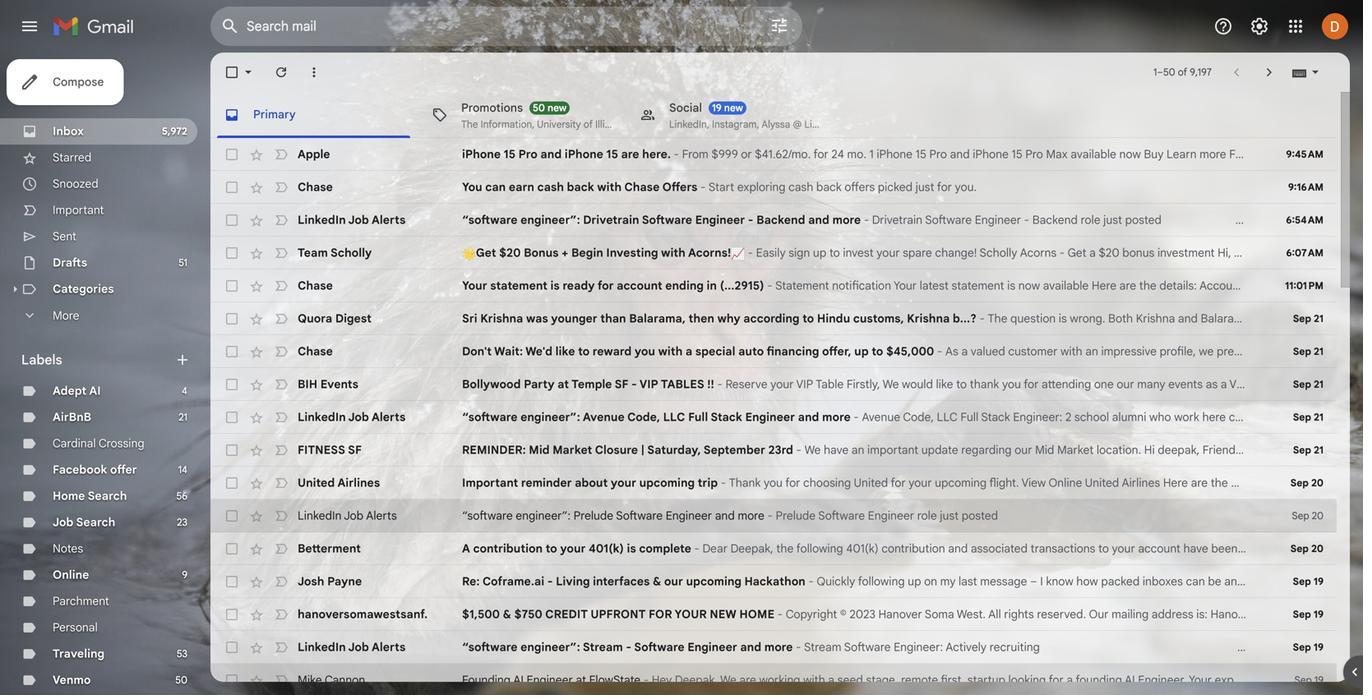 Task type: vqa. For each thing, say whether or not it's contained in the screenshot.
potion
no



Task type: describe. For each thing, give the bounding box(es) containing it.
2 pro from the left
[[930, 147, 948, 162]]

1 vip from the left
[[640, 378, 659, 392]]

complete
[[639, 542, 692, 556]]

2 from from the left
[[1230, 147, 1256, 162]]

1 avenue from the left
[[583, 410, 625, 425]]

gmail image
[[53, 10, 142, 43]]

sent
[[53, 230, 76, 244]]

$999
[[712, 147, 738, 162]]

9:45 am cell
[[1278, 146, 1338, 163]]

for right ready
[[598, 279, 614, 293]]

to left the thank
[[957, 378, 967, 392]]

cell for first sep 19 cell
[[462, 574, 1255, 591]]

you right thank
[[764, 476, 783, 491]]

50 for 50
[[175, 675, 188, 687]]

0 vertical spatial available
[[1071, 147, 1117, 162]]

+
[[562, 246, 569, 260]]

software up stage,
[[844, 641, 891, 655]]

completed
[[1241, 542, 1297, 556]]

united airlines cell
[[298, 475, 462, 492]]

engineer.
[[1139, 674, 1187, 688]]

engineer": for prelude
[[516, 509, 571, 524]]

Search mail text field
[[247, 18, 724, 35]]

14
[[178, 464, 188, 477]]

venmo
[[53, 674, 91, 688]]

job search link
[[53, 516, 115, 530]]

2 vip from the left
[[797, 378, 814, 392]]

labels navigation
[[0, 53, 211, 696]]

2 iphone from the left
[[565, 147, 604, 162]]

for left attending
[[1024, 378, 1039, 392]]

1 contribution from the left
[[473, 542, 543, 556]]

reminder
[[521, 476, 572, 491]]

0 vertical spatial our
[[1117, 378, 1135, 392]]

2 krishna from the left
[[907, 312, 950, 326]]

apple cell
[[298, 147, 330, 162]]

and down home
[[741, 641, 762, 655]]

betterment
[[298, 542, 361, 556]]

2 prelude from the left
[[776, 509, 816, 524]]

0 vertical spatial we
[[883, 378, 899, 392]]

flight.
[[990, 476, 1020, 491]]

a left founding
[[1067, 674, 1074, 688]]

2 ending from the left
[[1247, 279, 1282, 293]]

log
[[1300, 542, 1320, 556]]

$1,500
[[462, 608, 500, 622]]

more image
[[306, 64, 322, 81]]

row containing betterment
[[211, 533, 1364, 566]]

search for home search
[[88, 489, 127, 504]]

an
[[852, 443, 865, 458]]

23
[[177, 517, 188, 529]]

older image
[[1262, 64, 1278, 81]]

alerts for "software engineer": avenue code, llc full stack engineer and more
[[372, 410, 406, 425]]

20 for better
[[1312, 543, 1324, 556]]

sep for tue, sep 19, 2023, 7:30 pm element
[[1294, 576, 1312, 589]]

we
[[1307, 378, 1322, 392]]

1 sep 21 cell from the top
[[1278, 311, 1338, 327]]

0 vertical spatial here
[[1092, 279, 1117, 293]]

1 cash from the left
[[538, 180, 564, 195]]

2 401(k) from the left
[[847, 542, 879, 556]]

airlines inside 'cell'
[[338, 476, 380, 491]]

your down reminder: mid market closure | saturday, september 23rd - we have an important update regarding our mid market location. hi deepak, friendly reminder: fitness sf
[[909, 476, 932, 491]]

home
[[740, 608, 775, 622]]

cell containing important reminder about your upcoming trip
[[462, 475, 1364, 492]]

mo.
[[848, 147, 867, 162]]

more down thank
[[738, 509, 765, 524]]

1 vertical spatial like
[[936, 378, 954, 392]]

your up living
[[560, 542, 586, 556]]

1 iphone from the left
[[462, 147, 501, 162]]

engineer": for drivetrain
[[521, 213, 580, 227]]

to left reward
[[578, 345, 590, 359]]

engineer down important reminder about your upcoming trip - thank you for choosing united for your upcoming flight. view online united airlines here are the basics for your basic econ
[[868, 509, 915, 524]]

1 vertical spatial now
[[1019, 279, 1041, 293]]

2 statement from the left
[[952, 279, 1005, 293]]

why
[[718, 312, 741, 326]]

job for "software engineer": avenue code, llc full stack engineer and more
[[348, 410, 369, 425]]

view
[[1022, 476, 1046, 491]]

with right working
[[804, 674, 826, 688]]

engineer down new
[[688, 641, 738, 655]]

3 united from the left
[[1085, 476, 1120, 491]]

1 pro from the left
[[519, 147, 538, 162]]

sep 21 cell for reserve your vip table firstly, we would like to thank you for attending one our many events as a vip guest and we look for
[[1278, 377, 1338, 393]]

0 horizontal spatial at
[[558, 378, 569, 392]]

many
[[1138, 378, 1166, 392]]

and down table
[[798, 410, 820, 425]]

tab list containing promotions
[[211, 92, 1338, 138]]

0 vertical spatial now
[[1120, 147, 1142, 162]]

and up you.
[[951, 147, 970, 162]]

provide
[[1319, 410, 1358, 425]]

sep for thu, sep 21, 2023, 11:02 am element
[[1294, 445, 1312, 457]]

0 horizontal spatial in
[[707, 279, 717, 293]]

19 for "software engineer": stream - software engineer and more
[[1314, 642, 1324, 654]]

linkedin for "software engineer": stream - software engineer and more
[[298, 641, 346, 655]]

cell for 4th sep 21 cell from the bottom of the the primary tab panel
[[462, 344, 1255, 360]]

$799
[[1259, 147, 1285, 162]]

21 up the we
[[1315, 346, 1324, 358]]

cell for sep 19 cell associated with founding ai engineer at flowstate
[[462, 673, 1364, 689]]

are left working
[[740, 674, 757, 688]]

sep for thu, sep 21, 2023, 12:03 pm 'element'
[[1294, 379, 1312, 391]]

sep for thu, sep 21, 2023, 11:45 am 'element'
[[1294, 412, 1312, 424]]

chase for 11:01 pm
[[298, 279, 333, 293]]

linkedin for "software engineer": avenue code, llc full stack engineer and more
[[298, 410, 346, 425]]

cell for 6:07 am cell
[[462, 245, 1255, 262]]

1 vertical spatial here
[[1164, 476, 1189, 491]]

bih events cell
[[298, 377, 462, 393]]

16 row from the top
[[211, 632, 1338, 665]]

21 inside "labels" navigation
[[179, 412, 188, 424]]

sep for wed, sep 20, 2023, 1:26 pm element
[[1291, 478, 1309, 490]]

1 horizontal spatial account
[[1139, 542, 1181, 556]]

9 row from the top
[[211, 401, 1364, 434]]

3 vip from the left
[[1230, 378, 1247, 392]]

are down deepak,
[[1192, 476, 1208, 491]]

0 horizontal spatial posted
[[962, 509, 999, 524]]

fri, sep 22, 2023, 9:45 am element
[[1287, 146, 1324, 163]]

founding ai engineer at flowstate - hey deepak, we are working with a seed stage, remote first, startup looking for a founding ai engineer. your experience at adept ai seem
[[462, 674, 1364, 688]]

adept inside "labels" navigation
[[53, 384, 87, 399]]

0 vertical spatial 50
[[1164, 66, 1176, 79]]

cardinal crossing link
[[53, 437, 144, 451]]

quora
[[298, 312, 333, 326]]

2 15 from the left
[[607, 147, 618, 162]]

credit
[[545, 608, 588, 622]]

temple
[[572, 378, 612, 392]]

social
[[670, 101, 702, 115]]

for left the choosing
[[786, 476, 801, 491]]

1 vertical spatial role
[[918, 509, 937, 524]]

0 horizontal spatial have
[[824, 443, 849, 458]]

2 row from the top
[[211, 171, 1338, 204]]

19 down log in the bottom right of the page
[[1314, 576, 1324, 589]]

wed, sep 20, 2023, 8:22 am element
[[1291, 541, 1324, 558]]

chase inside 'cell'
[[625, 180, 660, 195]]

exploring
[[738, 180, 786, 195]]

select input tool image
[[1311, 66, 1321, 78]]

we'd
[[526, 345, 553, 359]]

mike cannon cell
[[298, 673, 462, 689]]

josh payne
[[298, 575, 362, 589]]

sep 20 cell for better
[[1278, 541, 1338, 558]]

primary
[[253, 107, 296, 122]]

1 prelude from the left
[[574, 509, 614, 524]]

2 chase cell from the top
[[298, 278, 462, 294]]

new
[[710, 608, 737, 622]]

tue, sep 19, 2023, 7:30 pm element
[[1294, 574, 1324, 591]]

2 llc from the left
[[937, 410, 958, 425]]

|
[[641, 443, 645, 458]]

fitness sf
[[298, 443, 362, 458]]

engineer down you.
[[975, 213, 1022, 227]]

settings image
[[1250, 16, 1270, 36]]

basics
[[1232, 476, 1265, 491]]

cell for 9:45 am cell
[[462, 146, 1364, 163]]

"software for "software engineer": avenue code, llc full stack engineer and more - avenue code, llc full stack engineer: 2 school alumni who work here could potentially provide y
[[462, 410, 518, 425]]

2 airlines from the left
[[1122, 476, 1161, 491]]

promotions
[[461, 101, 523, 115]]

younger
[[551, 312, 598, 326]]

september
[[704, 443, 766, 458]]

social, 19 new messages, tab
[[627, 92, 834, 138]]

1 stream from the left
[[583, 641, 623, 655]]

hindu
[[817, 312, 851, 326]]

$1,500 & $750 credit upfront for your new home -
[[462, 608, 786, 622]]

2 horizontal spatial the
[[1211, 476, 1229, 491]]

sep 19 up "tue, sep 19, 2023, 3:20 pm" element
[[1294, 576, 1324, 589]]

primary tab panel
[[211, 138, 1364, 696]]

seed
[[838, 674, 864, 688]]

hanoversomawestsanf. cell
[[298, 607, 462, 624]]

a right "as"
[[1221, 378, 1228, 392]]

2 stack from the left
[[982, 410, 1011, 425]]

50 for 50 new
[[533, 102, 545, 114]]

0 horizontal spatial is
[[551, 279, 560, 293]]

notes link
[[53, 542, 83, 556]]

to right up
[[872, 345, 884, 359]]

for right look
[[1349, 378, 1364, 392]]

alerts down united airlines 'cell'
[[366, 509, 397, 524]]

linkedin job alerts cell for "software engineer": stream - software engineer and more - stream software engineer: actively recruiting ͏ ͏ ͏ ͏ ͏ ͏ ͏ ͏ ͏ ͏ ͏ ͏ ͏ ͏ ͏ ͏ ͏ ͏ ͏ ͏ ͏ ͏ ͏ ͏ ͏ ͏ ͏ ͏ ͏ ͏ ͏ ͏ ͏ ͏ ͏ ͏ ͏ ͏ ͏ ͏ ͏ ͏ ͏ ͏ ͏ ͏ ͏ ͏ ͏ ͏ ͏ ͏ ͏ ͏ ͏ ͏ ͏ ͏ ͏ ͏ ͏ ͏ ͏ ͏ ͏ ͏ ͏ ͏ ͏ ͏ ͏ ͏ ͏ ͏ ͏ ͏ ͏ ͏
[[298, 640, 462, 656]]

sep 21 cell for avenue code, llc full stack engineer: 2 school alumni who work here could potentially provide y
[[1278, 410, 1338, 426]]

3 pro from the left
[[1026, 147, 1044, 162]]

transactions
[[1031, 542, 1096, 556]]

21 for digest
[[1315, 313, 1324, 325]]

chase cell for you
[[298, 179, 462, 196]]

0 horizontal spatial just
[[916, 180, 935, 195]]

drafts link
[[53, 256, 87, 270]]

sep 21 for bollywood party at temple sf - vip tables !! - reserve your vip table firstly, we would like to thank you for attending one our many events as a vip guest and we look for
[[1294, 379, 1324, 391]]

more button
[[0, 303, 197, 329]]

payne
[[327, 575, 362, 589]]

more down the offers
[[833, 213, 861, 227]]

more right learn
[[1200, 147, 1227, 162]]

1 horizontal spatial sf
[[615, 378, 629, 392]]

you right if
[[1351, 279, 1364, 293]]

for right basics
[[1268, 476, 1283, 491]]

2 horizontal spatial just
[[1104, 213, 1123, 227]]

9:16 am cell
[[1278, 179, 1338, 196]]

1 horizontal spatial at
[[576, 674, 587, 688]]

9:45 am
[[1287, 148, 1324, 161]]

0 horizontal spatial engineer:
[[894, 641, 944, 655]]

support image
[[1214, 16, 1234, 36]]

to right transactions
[[1099, 542, 1110, 556]]

your right transactions
[[1113, 542, 1136, 556]]

6:54 am cell
[[1278, 212, 1338, 229]]

notification
[[833, 279, 892, 293]]

advanced search options image
[[763, 9, 796, 42]]

get $20 bonus + begin investing with acorns!
[[476, 246, 731, 260]]

ai inside "labels" navigation
[[89, 384, 101, 399]]

sf inside "cell"
[[348, 443, 362, 458]]

row containing quora digest
[[211, 303, 1338, 336]]

12 row from the top
[[211, 500, 1338, 533]]

start
[[709, 180, 735, 195]]

1 401(k) from the left
[[589, 542, 624, 556]]

reminder:
[[462, 443, 526, 458]]

linkedin job alerts for "software engineer": drivetrain software engineer - backend and more
[[298, 213, 406, 227]]

$20
[[499, 246, 521, 260]]

1 from from the left
[[682, 147, 709, 162]]

important for important
[[53, 203, 104, 218]]

2 mid from the left
[[1036, 443, 1055, 458]]

6:07 am
[[1287, 247, 1324, 260]]

sep 20 for better
[[1291, 543, 1324, 556]]

and left the associated
[[949, 542, 968, 556]]

0 horizontal spatial account
[[617, 279, 663, 293]]

auto
[[739, 345, 764, 359]]

choosing
[[804, 476, 852, 491]]

for left 24 at the top right of the page
[[814, 147, 829, 162]]

personal link
[[53, 621, 98, 635]]

1 (...2915) from the left
[[720, 279, 765, 293]]

thu, sep 21, 2023, 11:45 am element
[[1294, 410, 1324, 426]]

fri, sep 22, 2023, 6:07 am element
[[1287, 245, 1324, 262]]

21 for sf
[[1315, 445, 1324, 457]]

thu, sep 21, 2023, 12:03 pm element
[[1294, 377, 1324, 393]]

6:07 am cell
[[1278, 245, 1338, 262]]

trip
[[698, 476, 718, 491]]

school
[[1075, 410, 1110, 425]]

fitness inside "cell"
[[298, 443, 345, 458]]

sri krishna was younger than balarama, then why according to hindu customs, krishna b...? -
[[462, 312, 988, 326]]

to up living
[[546, 542, 558, 556]]

and up dear
[[715, 509, 735, 524]]

a left special
[[686, 345, 693, 359]]

2 cash from the left
[[789, 180, 814, 195]]

your down financing
[[771, 378, 794, 392]]

fri, sep 22, 2023, 6:54 am element
[[1287, 212, 1324, 229]]

4 15 from the left
[[1012, 147, 1023, 162]]

been
[[1212, 542, 1238, 556]]

2 contribution from the left
[[882, 542, 946, 556]]

1 horizontal spatial is
[[627, 542, 636, 556]]

fitness sf cell
[[298, 443, 462, 459]]

upcoming down saturday,
[[640, 476, 695, 491]]

sep for 'wed, sep 20, 2023, 8:22 am' element
[[1291, 543, 1309, 556]]

according
[[744, 312, 800, 326]]

inbox
[[53, 124, 84, 139]]

offers
[[845, 180, 875, 195]]

"software engineer": stream - software engineer and more - stream software engineer: actively recruiting ͏ ͏ ͏ ͏ ͏ ͏ ͏ ͏ ͏ ͏ ͏ ͏ ͏ ͏ ͏ ͏ ͏ ͏ ͏ ͏ ͏ ͏ ͏ ͏ ͏ ͏ ͏ ͏ ͏ ͏ ͏ ͏ ͏ ͏ ͏ ͏ ͏ ͏ ͏ ͏ ͏ ͏ ͏ ͏ ͏ ͏ ͏ ͏ ͏ ͏ ͏ ͏ ͏ ͏ ͏ ͏ ͏ ͏ ͏ ͏ ͏ ͏ ͏ ͏ ͏ ͏ ͏ ͏ ͏ ͏ ͏ ͏ ͏ ͏ ͏ ͏ ͏ ͏
[[462, 641, 1270, 655]]

1 or from the left
[[741, 147, 752, 162]]

1 vertical spatial available
[[1044, 279, 1089, 293]]

a left the 'seed'
[[829, 674, 835, 688]]

software down the offers
[[642, 213, 693, 227]]

thu, sep 21, 2023, 4:24 pm element
[[1294, 311, 1324, 327]]

deepak,
[[1158, 443, 1200, 458]]

1 horizontal spatial your
[[894, 279, 917, 293]]

sep for "tue, sep 19, 2023, 8:42 am" element
[[1295, 675, 1313, 687]]

and down you can earn cash back with chase offers - start exploring cash back offers picked just for you. ͏ ͏ ͏ ͏ ͏ ͏ ͏ ͏ ͏ ͏ ͏ ͏ ͏ ͏ ͏ ͏ ͏ ͏ ͏ ͏ ͏ ͏ ͏ ͏ ͏ ͏ ͏ ͏ ͏ ͏ ͏ ͏ ͏ ͏ ͏ ͏ ͏ ͏ ͏ ͏ ͏ ͏ ͏ ͏ ͏ ͏ ͏ ͏ ͏ ͏ ͏ ͏ ͏ ͏ ͏ ͏ ͏ ͏ ͏ ͏ ͏ ͏ ͏ ͏ ͏ ͏ ͏ ͏ ͏ ͏ ͏ ͏ ͏ ͏
[[809, 213, 830, 227]]

21 for job
[[1315, 412, 1324, 424]]

are left details:
[[1120, 279, 1137, 293]]

2 horizontal spatial is
[[1008, 279, 1016, 293]]

5,972
[[162, 125, 188, 138]]

cell for the 9:16 am cell
[[462, 179, 1255, 196]]

2 drivetrain from the left
[[873, 213, 923, 227]]

up
[[855, 345, 869, 359]]

0 vertical spatial role
[[1081, 213, 1101, 227]]

2 full from the left
[[961, 410, 979, 425]]

0 horizontal spatial deepak,
[[675, 674, 718, 688]]

row containing hanoversomawestsanf.
[[211, 599, 1338, 632]]

19 new
[[712, 102, 744, 114]]

sep for "tue, sep 19, 2023, 3:20 pm" element
[[1294, 609, 1312, 621]]

then
[[689, 312, 715, 326]]

software down you.
[[926, 213, 972, 227]]

0 vertical spatial posted
[[1126, 213, 1162, 227]]

2 sep 21 cell from the top
[[1278, 344, 1338, 360]]

software up complete
[[616, 509, 663, 524]]

thu, sep 21, 2023, 11:02 am element
[[1294, 443, 1324, 459]]

you right reward
[[635, 345, 656, 359]]

with up tables
[[659, 345, 683, 359]]

who
[[1150, 410, 1172, 425]]

software down for
[[634, 641, 685, 655]]

offers
[[663, 180, 698, 195]]

🌟 image
[[462, 247, 476, 261]]

your right about
[[611, 476, 637, 491]]

linkedin job alerts cell for "software engineer": avenue code, llc full stack engineer and more - avenue code, llc full stack engineer: 2 school alumni who work here could potentially provide y
[[298, 410, 462, 426]]

engineer right founding
[[527, 674, 573, 688]]

1 horizontal spatial deepak,
[[731, 542, 774, 556]]

your left basic
[[1286, 476, 1309, 491]]

betterment cell
[[298, 541, 462, 558]]

2 united from the left
[[854, 476, 889, 491]]

for right looking
[[1049, 674, 1064, 688]]

1 horizontal spatial the
[[1140, 279, 1157, 293]]

labels heading
[[21, 352, 174, 369]]

sep 19 cell for "software engineer": stream - software engineer and more
[[1278, 640, 1338, 656]]

here.
[[643, 147, 671, 162]]

row containing apple
[[211, 138, 1364, 171]]

cell for sep 21 cell related to avenue code, llc full stack engineer: 2 school alumni who work here could potentially provide y
[[462, 410, 1364, 426]]

53
[[177, 649, 188, 661]]

engineer down start
[[696, 213, 745, 227]]

sep 21 for "software engineer": avenue code, llc full stack engineer and more - avenue code, llc full stack engineer: 2 school alumni who work here could potentially provide y
[[1294, 412, 1324, 424]]

to left hindu
[[803, 312, 815, 326]]

tables
[[661, 378, 705, 392]]

adept ai link
[[53, 384, 101, 399]]

0 vertical spatial engineer:
[[1014, 410, 1063, 425]]

sep 20 for your
[[1291, 478, 1324, 490]]

0 vertical spatial like
[[556, 345, 575, 359]]

linkedin job alerts for "software engineer": avenue code, llc full stack engineer and more
[[298, 410, 406, 425]]

job inside "labels" navigation
[[53, 516, 74, 530]]

sep 19 for "software engineer": stream - software engineer and more
[[1294, 642, 1324, 654]]

more up working
[[765, 641, 793, 655]]

united airlines
[[298, 476, 380, 491]]

1 back from the left
[[567, 180, 595, 195]]

picked
[[878, 180, 913, 195]]

3 linkedin job alerts cell from the top
[[298, 508, 462, 525]]

2 stream from the left
[[805, 641, 842, 655]]

as
[[1206, 378, 1218, 392]]

1 drivetrain from the left
[[583, 213, 640, 227]]

and down 50 new
[[541, 147, 562, 162]]

update
[[922, 443, 959, 458]]



Task type: locate. For each thing, give the bounding box(es) containing it.
engineer up 23rd
[[746, 410, 796, 425]]

3 chase cell from the top
[[298, 344, 462, 360]]

fri, sep 22, 2023, 9:16 am element
[[1289, 179, 1324, 196]]

0 horizontal spatial &
[[503, 608, 512, 622]]

1 sep 21 from the top
[[1294, 313, 1324, 325]]

1 ending from the left
[[666, 279, 704, 293]]

(...2915) left if
[[1297, 279, 1338, 293]]

1 horizontal spatial &
[[653, 575, 662, 589]]

sep 21 up thu, sep 21, 2023, 3:16 pm element
[[1294, 313, 1324, 325]]

iphone
[[462, 147, 501, 162], [565, 147, 604, 162], [877, 147, 913, 162], [973, 147, 1009, 162]]

1 chase cell from the top
[[298, 179, 462, 196]]

4 cell from the top
[[462, 245, 1255, 262]]

2 horizontal spatial sf
[[1351, 443, 1364, 458]]

cell up reminder: mid market closure | saturday, september 23rd - we have an important update regarding our mid market location. hi deepak, friendly reminder: fitness sf
[[462, 410, 1364, 426]]

0 horizontal spatial cash
[[538, 180, 564, 195]]

sep 20 cell up log in the bottom right of the page
[[1278, 508, 1338, 525]]

bih
[[298, 378, 318, 392]]

13 cell from the top
[[462, 541, 1364, 558]]

market
[[553, 443, 593, 458], [1058, 443, 1094, 458]]

notes
[[53, 542, 83, 556]]

sep inside "element"
[[1294, 642, 1312, 654]]

1 horizontal spatial engineer:
[[1014, 410, 1063, 425]]

cell containing founding ai engineer at flowstate
[[462, 673, 1364, 689]]

primary tab
[[211, 92, 417, 138]]

1 inside 'cell'
[[870, 147, 874, 162]]

15 cell from the top
[[462, 607, 1247, 624]]

19 up tue, sep 19, 2023, 12:15 pm "element"
[[1314, 609, 1324, 621]]

0 horizontal spatial your
[[462, 279, 487, 293]]

19 left seem
[[1315, 675, 1324, 687]]

1 vertical spatial search
[[76, 516, 115, 530]]

bih events
[[298, 378, 359, 392]]

9
[[182, 570, 188, 582]]

your
[[675, 608, 707, 622]]

1 full from the left
[[689, 410, 708, 425]]

20 for your
[[1312, 478, 1324, 490]]

bonus
[[524, 246, 559, 260]]

sep for thu, sep 21, 2023, 3:16 pm element
[[1294, 346, 1312, 358]]

cell up the firstly,
[[462, 344, 1255, 360]]

"software up founding
[[462, 641, 518, 655]]

"software
[[462, 213, 518, 227], [462, 410, 518, 425], [462, 509, 513, 524], [462, 641, 518, 655]]

50 down 53
[[175, 675, 188, 687]]

50 new
[[533, 102, 567, 114]]

work
[[1175, 410, 1200, 425]]

1 horizontal spatial 1
[[1154, 66, 1158, 79]]

krishna
[[481, 312, 523, 326], [907, 312, 950, 326]]

3 linkedin job alerts from the top
[[298, 509, 397, 524]]

1 vertical spatial 20
[[1313, 510, 1324, 523]]

econ
[[1343, 476, 1364, 491]]

0 horizontal spatial contribution
[[473, 542, 543, 556]]

sep 20 cell
[[1278, 475, 1338, 492], [1278, 508, 1338, 525], [1278, 541, 1338, 558]]

or
[[741, 147, 752, 162], [1288, 147, 1299, 162]]

tue, sep 19, 2023, 8:42 am element
[[1295, 673, 1324, 689]]

0 vertical spatial chase cell
[[298, 179, 462, 196]]

josh payne cell
[[298, 574, 462, 591]]

0 horizontal spatial statement
[[490, 279, 548, 293]]

19 for $1,500 & $750 credit upfront for your new home
[[1314, 609, 1324, 621]]

2 linkedin from the top
[[298, 410, 346, 425]]

1 vertical spatial the
[[1211, 476, 1229, 491]]

6 cell from the top
[[462, 311, 1255, 327]]

startup
[[968, 674, 1006, 688]]

for
[[649, 608, 672, 622]]

0 horizontal spatial airlines
[[338, 476, 380, 491]]

1 vertical spatial deepak,
[[675, 674, 718, 688]]

1 market from the left
[[553, 443, 593, 458]]

2 vertical spatial sep 20 cell
[[1278, 541, 1338, 558]]

new inside the promotions, 50 new messages, tab
[[548, 102, 567, 114]]

"software engineer": avenue code, llc full stack engineer and more - avenue code, llc full stack engineer: 2 school alumni who work here could potentially provide y
[[462, 410, 1364, 425]]

have left an at the bottom of page
[[824, 443, 849, 458]]

6 row from the top
[[211, 303, 1338, 336]]

1 fitness from the left
[[298, 443, 345, 458]]

categories link
[[53, 282, 114, 297]]

15 row from the top
[[211, 599, 1338, 632]]

sep 20 cell for your
[[1278, 475, 1338, 492]]

living
[[556, 575, 590, 589]]

online inside the primary tab panel
[[1049, 476, 1083, 491]]

sep 19 down "tue, sep 19, 2023, 3:20 pm" element
[[1294, 642, 1324, 654]]

upcoming down dear
[[686, 575, 742, 589]]

sep 19 cell for $1,500 & $750 credit upfront for your new home
[[1278, 607, 1338, 624]]

3 linkedin from the top
[[298, 509, 342, 524]]

job down hanoversomawestsanf.
[[348, 641, 369, 655]]

new for promotions
[[548, 102, 567, 114]]

promotions, 50 new messages, tab
[[419, 92, 626, 138]]

special
[[696, 345, 736, 359]]

traveling link
[[53, 647, 105, 662]]

engineer down trip
[[666, 509, 712, 524]]

attending
[[1042, 378, 1092, 392]]

recruiting
[[990, 641, 1040, 655]]

3 sep 20 cell from the top
[[1278, 541, 1338, 558]]

with
[[598, 180, 622, 195], [661, 246, 686, 260], [659, 345, 683, 359], [804, 674, 826, 688]]

1 linkedin job alerts cell from the top
[[298, 212, 462, 229]]

(...2915)
[[720, 279, 765, 293], [1297, 279, 1338, 293]]

2 fitness from the left
[[1303, 443, 1348, 458]]

0 horizontal spatial market
[[553, 443, 593, 458]]

here down deepak,
[[1164, 476, 1189, 491]]

just
[[916, 180, 935, 195], [1104, 213, 1123, 227], [940, 509, 959, 524]]

your right 'engineer.'
[[1189, 674, 1213, 688]]

cell for fifth sep 21 cell from the bottom of the the primary tab panel
[[462, 311, 1255, 327]]

we right 23rd
[[805, 443, 821, 458]]

cell containing "software engineer": stream - software engineer and more
[[462, 640, 1270, 656]]

cash
[[538, 180, 564, 195], [789, 180, 814, 195]]

0 horizontal spatial pro
[[519, 147, 538, 162]]

1 vertical spatial 1
[[870, 147, 874, 162]]

new for social
[[724, 102, 744, 114]]

sri
[[462, 312, 478, 326]]

airlines down hi
[[1122, 476, 1161, 491]]

row containing fitness sf
[[211, 434, 1364, 467]]

cell
[[462, 146, 1364, 163], [462, 179, 1255, 196], [462, 212, 1364, 229], [462, 245, 1255, 262], [462, 278, 1364, 294], [462, 311, 1255, 327], [462, 344, 1255, 360], [462, 377, 1364, 393], [462, 410, 1364, 426], [462, 443, 1364, 459], [462, 475, 1364, 492], [462, 508, 1255, 525], [462, 541, 1364, 558], [462, 574, 1255, 591], [462, 607, 1247, 624], [462, 640, 1270, 656], [462, 673, 1364, 689]]

promotions heading
[[419, 92, 626, 138]]

21 up thu, sep 21, 2023, 3:16 pm element
[[1315, 313, 1324, 325]]

and
[[541, 147, 562, 162], [951, 147, 970, 162], [809, 213, 830, 227], [1284, 378, 1304, 392], [798, 410, 820, 425], [715, 509, 735, 524], [949, 542, 968, 556], [741, 641, 762, 655]]

fitness
[[298, 443, 345, 458], [1303, 443, 1348, 458]]

1 row from the top
[[211, 138, 1364, 171]]

11:01 pm cell
[[1278, 278, 1338, 294]]

important inside 'cell'
[[462, 476, 518, 491]]

parchment link
[[53, 595, 109, 609]]

0 horizontal spatial here
[[1092, 279, 1117, 293]]

you.
[[955, 180, 977, 195]]

1 vertical spatial chase cell
[[298, 278, 462, 294]]

2 horizontal spatial 50
[[1164, 66, 1176, 79]]

fitness up basic
[[1303, 443, 1348, 458]]

cell containing reminder: mid market closure | saturday, september 23rd
[[462, 443, 1364, 459]]

inbox link
[[53, 124, 84, 139]]

iphone down 50 new
[[565, 147, 604, 162]]

1 right mo.
[[870, 147, 874, 162]]

8 cell from the top
[[462, 377, 1364, 393]]

0 horizontal spatial adept
[[53, 384, 87, 399]]

party
[[524, 378, 555, 392]]

cell down "software engineer": stream - software engineer and more - stream software engineer: actively recruiting ͏ ͏ ͏ ͏ ͏ ͏ ͏ ͏ ͏ ͏ ͏ ͏ ͏ ͏ ͏ ͏ ͏ ͏ ͏ ͏ ͏ ͏ ͏ ͏ ͏ ͏ ͏ ͏ ͏ ͏ ͏ ͏ ͏ ͏ ͏ ͏ ͏ ͏ ͏ ͏ ͏ ͏ ͏ ͏ ͏ ͏ ͏ ͏ ͏ ͏ ͏ ͏ ͏ ͏ ͏ ͏ ͏ ͏ ͏ ͏ ͏ ͏ ͏ ͏ ͏ ͏ ͏ ͏ ͏ ͏ ͏ ͏ ͏ ͏ ͏ ͏ ͏ ͏
[[462, 673, 1364, 689]]

wait:
[[494, 345, 523, 359]]

0 vertical spatial 20
[[1312, 478, 1324, 490]]

0 horizontal spatial backend
[[757, 213, 806, 227]]

50 inside "labels" navigation
[[175, 675, 188, 687]]

tue, sep 19, 2023, 3:20 pm element
[[1294, 607, 1324, 624]]

cell containing iphone 15 pro and iphone 15 are here.
[[462, 146, 1364, 163]]

0 horizontal spatial (...2915)
[[720, 279, 765, 293]]

online inside "labels" navigation
[[53, 568, 89, 583]]

0 horizontal spatial from
[[682, 147, 709, 162]]

2 cell from the top
[[462, 179, 1255, 196]]

with left acorns!
[[661, 246, 686, 260]]

"software for "software engineer": drivetrain software engineer - backend and more - drivetrain software engineer - backend role just posted ͏ ͏ ͏ ͏ ͏ ͏ ͏ ͏ ͏ ͏ ͏ ͏ ͏ ͏ ͏ ͏ ͏ ͏ ͏ ͏ ͏ ͏ ͏ ͏ ͏ ͏ ͏ ͏ ͏ ͏ ͏ ͏ ͏ ͏ ͏ ͏ ͏ ͏ ͏ ͏ ͏ ͏ ͏ ͏ ͏ ͏ ͏ ͏ ͏ ͏ ͏ ͏ ͏ ͏ ͏ ͏ ͏ ͏ ͏ ͏ ͏ ͏ ͏ ͏ ͏ ͏ ͏ ͏ ͏
[[462, 213, 518, 227]]

0 horizontal spatial 1
[[870, 147, 874, 162]]

iphone up picked
[[877, 147, 913, 162]]

adept ai
[[53, 384, 101, 399]]

cell for $1,500 & $750 credit upfront for your new home sep 19 cell
[[462, 607, 1247, 624]]

2 linkedin job alerts from the top
[[298, 410, 406, 425]]

search mail image
[[216, 12, 245, 41]]

row containing mike cannon
[[211, 665, 1364, 696]]

1 airlines from the left
[[338, 476, 380, 491]]

"software down bollywood
[[462, 410, 518, 425]]

3 row from the top
[[211, 204, 1364, 237]]

"software for "software engineer": prelude software engineer and more - prelude software engineer role just posted ͏ ͏ ͏ ͏ ͏ ͏ ͏ ͏ ͏ ͏ ͏ ͏ ͏ ͏ ͏ ͏ ͏ ͏ ͏ ͏ ͏ ͏ ͏ ͏ ͏ ͏ ͏ ͏ ͏ ͏ ͏ ͏ ͏ ͏ ͏ ͏ ͏ ͏ ͏ ͏ ͏ ͏ ͏ ͏ ͏ ͏ ͏ ͏ ͏ ͏ ͏ ͏ ͏ ͏ ͏ ͏ ͏ ͏ ͏ ͏ ͏ ͏ ͏ ͏ ͏ ͏ ͏ ͏ ͏ ͏ ͏ ͏ ͏ ͏ ͏ ͏ ͏ ͏ ͏
[[462, 509, 513, 524]]

7 row from the top
[[211, 336, 1338, 369]]

0 horizontal spatial online
[[53, 568, 89, 583]]

linkedin job alerts cell down bih events 'cell'
[[298, 410, 462, 426]]

sep for thu, sep 21, 2023, 4:24 pm element at the top right
[[1294, 313, 1312, 325]]

thu, sep 21, 2023, 3:16 pm element
[[1294, 344, 1324, 360]]

grid
[[211, 138, 1364, 696]]

1 horizontal spatial stack
[[982, 410, 1011, 425]]

1 horizontal spatial llc
[[937, 410, 958, 425]]

personal
[[53, 621, 98, 635]]

1 horizontal spatial prelude
[[776, 509, 816, 524]]

your down 🌟 image
[[462, 279, 487, 293]]

3 sep 19 cell from the top
[[1278, 640, 1338, 656]]

12 cell from the top
[[462, 508, 1255, 525]]

sf right 'temple'
[[615, 378, 629, 392]]

1 krishna from the left
[[481, 312, 523, 326]]

0 horizontal spatial we
[[721, 674, 737, 688]]

2 vertical spatial our
[[665, 575, 683, 589]]

sep 21 for reminder: mid market closure | saturday, september 23rd - we have an important update regarding our mid market location. hi deepak, friendly reminder: fitness sf
[[1294, 445, 1324, 457]]

1 linkedin job alerts from the top
[[298, 213, 406, 227]]

0 horizontal spatial mid
[[529, 443, 550, 458]]

1 horizontal spatial 50
[[533, 102, 545, 114]]

you can earn cash back with chase offers - start exploring cash back offers picked just for you. ͏ ͏ ͏ ͏ ͏ ͏ ͏ ͏ ͏ ͏ ͏ ͏ ͏ ͏ ͏ ͏ ͏ ͏ ͏ ͏ ͏ ͏ ͏ ͏ ͏ ͏ ͏ ͏ ͏ ͏ ͏ ͏ ͏ ͏ ͏ ͏ ͏ ͏ ͏ ͏ ͏ ͏ ͏ ͏ ͏ ͏ ͏ ͏ ͏ ͏ ͏ ͏ ͏ ͏ ͏ ͏ ͏ ͏ ͏ ͏ ͏ ͏ ͏ ͏ ͏ ͏ ͏ ͏ ͏ ͏ ͏ ͏ ͏ ͏
[[462, 180, 1195, 195]]

2 horizontal spatial your
[[1189, 674, 1213, 688]]

1 horizontal spatial fitness
[[1303, 443, 1348, 458]]

categories
[[53, 282, 114, 297]]

row down exploring
[[211, 204, 1364, 237]]

in for dear deepak, the following 401(k) contribution and associated transactions to your account have been completed log in better
[[1323, 542, 1332, 556]]

1 vertical spatial sep 20
[[1293, 510, 1324, 523]]

7 cell from the top
[[462, 344, 1255, 360]]

offer,
[[823, 345, 852, 359]]

2 (...2915) from the left
[[1297, 279, 1338, 293]]

market up about
[[553, 443, 593, 458]]

grid containing apple
[[211, 138, 1364, 696]]

customs,
[[854, 312, 904, 326]]

sep 19 for founding ai engineer at flowstate
[[1295, 675, 1324, 687]]

home
[[53, 489, 85, 504]]

1 horizontal spatial krishna
[[907, 312, 950, 326]]

row containing team scholly
[[211, 237, 1338, 270]]

1 vertical spatial sep 20 cell
[[1278, 508, 1338, 525]]

3 15 from the left
[[916, 147, 927, 162]]

1 united from the left
[[298, 476, 335, 491]]

sep 19 cell
[[1278, 574, 1338, 591], [1278, 607, 1338, 624], [1278, 640, 1338, 656], [1278, 673, 1338, 689]]

0 horizontal spatial avenue
[[583, 410, 625, 425]]

2 vertical spatial just
[[940, 509, 959, 524]]

"software up get
[[462, 213, 518, 227]]

1 new from the left
[[548, 102, 567, 114]]

important down reminder:
[[462, 476, 518, 491]]

starred link
[[53, 151, 92, 165]]

1 horizontal spatial our
[[1015, 443, 1033, 458]]

51
[[179, 257, 188, 269]]

you
[[1351, 279, 1364, 293], [635, 345, 656, 359], [1003, 378, 1022, 392], [764, 476, 783, 491]]

sep for wed, sep 20, 2023, 11:52 am element
[[1293, 510, 1310, 523]]

1 backend from the left
[[757, 213, 806, 227]]

with up get $20 bonus + begin investing with acorns!
[[598, 180, 622, 195]]

krishna right sri
[[481, 312, 523, 326]]

primary heading
[[211, 92, 419, 138]]

2 horizontal spatial our
[[1117, 378, 1135, 392]]

job down 'united airlines'
[[344, 509, 364, 524]]

0 horizontal spatial ending
[[666, 279, 704, 293]]

sf up 'united airlines'
[[348, 443, 362, 458]]

1 vertical spatial have
[[1184, 542, 1209, 556]]

cell up up
[[462, 311, 1255, 327]]

row containing josh payne
[[211, 566, 1338, 599]]

experience
[[1216, 674, 1274, 688]]

1 horizontal spatial market
[[1058, 443, 1094, 458]]

looking
[[1009, 674, 1047, 688]]

in for statement notification your latest statement is now available here are the details: account ending in (...2915) if you
[[1285, 279, 1294, 293]]

facebook offer
[[53, 463, 137, 478]]

50 inside tab
[[533, 102, 545, 114]]

19 inside "element"
[[1314, 642, 1324, 654]]

cell containing a contribution to your 401(k) is complete
[[462, 541, 1364, 558]]

row down $41.62/mo.
[[211, 171, 1338, 204]]

sep 21 cell up wed, sep 20, 2023, 1:26 pm element
[[1278, 443, 1338, 459]]

events
[[1169, 378, 1204, 392]]

2 horizontal spatial we
[[883, 378, 899, 392]]

chase down apple cell
[[298, 180, 333, 195]]

1 vertical spatial &
[[503, 608, 512, 622]]

wed, sep 20, 2023, 11:52 am element
[[1293, 508, 1324, 525]]

row
[[211, 138, 1364, 171], [211, 171, 1338, 204], [211, 204, 1364, 237], [211, 237, 1338, 270], [211, 270, 1364, 303], [211, 303, 1338, 336], [211, 336, 1338, 369], [211, 369, 1364, 401], [211, 401, 1364, 434], [211, 434, 1364, 467], [211, 467, 1364, 500], [211, 500, 1338, 533], [211, 533, 1364, 566], [211, 566, 1338, 599], [211, 599, 1338, 632], [211, 632, 1338, 665], [211, 665, 1364, 696]]

4 sep 21 cell from the top
[[1278, 410, 1338, 426]]

chase for 9:16 am
[[298, 180, 333, 195]]

job up notes
[[53, 516, 74, 530]]

cell containing don't wait: we'd like to reward you with a special auto financing offer, up to $45,000
[[462, 344, 1255, 360]]

0 horizontal spatial united
[[298, 476, 335, 491]]

linkedin down bih events
[[298, 410, 346, 425]]

sep 19 down tue, sep 19, 2023, 12:15 pm "element"
[[1295, 675, 1324, 687]]

1 vertical spatial posted
[[962, 509, 999, 524]]

row up exploring
[[211, 138, 1364, 171]]

cell containing bollywood party at temple sf - vip tables !!
[[462, 377, 1364, 393]]

1 sep 19 cell from the top
[[1278, 574, 1338, 591]]

tue, sep 19, 2023, 12:15 pm element
[[1294, 640, 1324, 656]]

important inside "labels" navigation
[[53, 203, 104, 218]]

1 horizontal spatial cash
[[789, 180, 814, 195]]

14 cell from the top
[[462, 574, 1255, 591]]

19
[[712, 102, 722, 114], [1314, 576, 1324, 589], [1314, 609, 1324, 621], [1314, 642, 1324, 654], [1315, 675, 1324, 687]]

apple
[[298, 147, 330, 162]]

refresh image
[[273, 64, 290, 81]]

1 horizontal spatial back
[[817, 180, 842, 195]]

0 vertical spatial deepak,
[[731, 542, 774, 556]]

fitness inside 'cell'
[[1303, 443, 1348, 458]]

0 horizontal spatial full
[[689, 410, 708, 425]]

ready
[[563, 279, 595, 293]]

main content
[[211, 92, 1364, 696]]

don't wait: we'd like to reward you with a special auto financing offer, up to $45,000 -
[[462, 345, 946, 359]]

traveling
[[53, 647, 105, 662]]

4 linkedin from the top
[[298, 641, 346, 655]]

401(k)
[[589, 542, 624, 556], [847, 542, 879, 556]]

main content containing promotions
[[211, 92, 1364, 696]]

cell down reminder: mid market closure | saturday, september 23rd - we have an important update regarding our mid market location. hi deepak, friendly reminder: fitness sf
[[462, 475, 1364, 492]]

17 cell from the top
[[462, 673, 1364, 689]]

cell containing "software engineer": drivetrain software engineer - backend and more
[[462, 212, 1364, 229]]

vip left tables
[[640, 378, 659, 392]]

you right the thank
[[1003, 378, 1022, 392]]

row containing united airlines
[[211, 467, 1364, 500]]

sep 21 cell
[[1278, 311, 1338, 327], [1278, 344, 1338, 360], [1278, 377, 1338, 393], [1278, 410, 1338, 426], [1278, 443, 1338, 459]]

mid up reminder
[[529, 443, 550, 458]]

1 horizontal spatial online
[[1049, 476, 1083, 491]]

0 horizontal spatial now
[[1019, 279, 1041, 293]]

united down an at the bottom of page
[[854, 476, 889, 491]]

None search field
[[211, 7, 803, 46]]

sep 19 for $1,500 & $750 credit upfront for your new home
[[1294, 609, 1324, 621]]

job for "software engineer": drivetrain software engineer - backend and more
[[348, 213, 369, 227]]

account
[[1200, 279, 1244, 293]]

1 horizontal spatial avenue
[[862, 410, 901, 425]]

cash down $41.62/mo.
[[789, 180, 814, 195]]

engineer": down reminder
[[516, 509, 571, 524]]

10 cell from the top
[[462, 443, 1364, 459]]

2 horizontal spatial at
[[1277, 674, 1287, 688]]

dear
[[703, 542, 728, 556]]

for down important
[[891, 476, 906, 491]]

linkedin for "software engineer": drivetrain software engineer - backend and more
[[298, 213, 346, 227]]

for
[[814, 147, 829, 162], [938, 180, 953, 195], [598, 279, 614, 293], [1024, 378, 1039, 392], [1349, 378, 1364, 392], [786, 476, 801, 491], [891, 476, 906, 491], [1268, 476, 1283, 491], [1049, 674, 1064, 688]]

0 vertical spatial sep 20
[[1291, 478, 1324, 490]]

sep down wed, sep 20, 2023, 11:52 am element
[[1291, 543, 1309, 556]]

like right would
[[936, 378, 954, 392]]

1 15 from the left
[[504, 147, 516, 162]]

wed, sep 20, 2023, 1:26 pm element
[[1291, 475, 1324, 492]]

alerts for "software engineer": stream - software engineer and more
[[372, 641, 406, 655]]

4 iphone from the left
[[973, 147, 1009, 162]]

mike
[[298, 674, 322, 688]]

adept up airbnb
[[53, 384, 87, 399]]

fitness up 'united airlines'
[[298, 443, 345, 458]]

sep down thu, sep 21, 2023, 4:24 pm element at the top right
[[1294, 346, 1312, 358]]

2 avenue from the left
[[862, 410, 901, 425]]

show side panel image
[[1347, 665, 1364, 681]]

0 vertical spatial adept
[[53, 384, 87, 399]]

important for important reminder about your upcoming trip - thank you for choosing united for your upcoming flight. view online united airlines here are the basics for your basic econ
[[462, 476, 518, 491]]

llc up update
[[937, 410, 958, 425]]

0 horizontal spatial 50
[[175, 675, 188, 687]]

2 horizontal spatial vip
[[1230, 378, 1247, 392]]

home search link
[[53, 489, 127, 504]]

cell for 11:01 pm cell
[[462, 278, 1364, 294]]

cell containing your statement is ready for account ending in (...2915)
[[462, 278, 1364, 294]]

1 vertical spatial our
[[1015, 443, 1033, 458]]

2 linkedin job alerts cell from the top
[[298, 410, 462, 426]]

19 for founding ai engineer at flowstate
[[1315, 675, 1324, 687]]

cell containing sri krishna was younger than balarama, then why according to hindu customs, krishna b...?
[[462, 311, 1255, 327]]

17 row from the top
[[211, 665, 1364, 696]]

"software engineer": prelude software engineer and more - prelude software engineer role just posted ͏ ͏ ͏ ͏ ͏ ͏ ͏ ͏ ͏ ͏ ͏ ͏ ͏ ͏ ͏ ͏ ͏ ͏ ͏ ͏ ͏ ͏ ͏ ͏ ͏ ͏ ͏ ͏ ͏ ͏ ͏ ͏ ͏ ͏ ͏ ͏ ͏ ͏ ͏ ͏ ͏ ͏ ͏ ͏ ͏ ͏ ͏ ͏ ͏ ͏ ͏ ͏ ͏ ͏ ͏ ͏ ͏ ͏ ͏ ͏ ͏ ͏ ͏ ͏ ͏ ͏ ͏ ͏ ͏ ͏ ͏ ͏ ͏ ͏ ͏ ͏ ͏ ͏ ͏
[[462, 509, 1232, 524]]

are left here.
[[621, 147, 640, 162]]

1 vertical spatial important
[[462, 476, 518, 491]]

19 inside 'tab'
[[712, 102, 722, 114]]

1 horizontal spatial like
[[936, 378, 954, 392]]

2 back from the left
[[817, 180, 842, 195]]

2 sep 21 from the top
[[1294, 346, 1324, 358]]

linkedin job alerts cell for "software engineer": drivetrain software engineer - backend and more - drivetrain software engineer - backend role just posted ͏ ͏ ͏ ͏ ͏ ͏ ͏ ͏ ͏ ͏ ͏ ͏ ͏ ͏ ͏ ͏ ͏ ͏ ͏ ͏ ͏ ͏ ͏ ͏ ͏ ͏ ͏ ͏ ͏ ͏ ͏ ͏ ͏ ͏ ͏ ͏ ͏ ͏ ͏ ͏ ͏ ͏ ͏ ͏ ͏ ͏ ͏ ͏ ͏ ͏ ͏ ͏ ͏ ͏ ͏ ͏ ͏ ͏ ͏ ͏ ͏ ͏ ͏ ͏ ͏ ͏ ͏ ͏ ͏
[[298, 212, 462, 229]]

drivetrain down picked
[[873, 213, 923, 227]]

software down the choosing
[[819, 509, 865, 524]]

cell containing re: coframe.ai - living interfaces & our upcoming hackathon
[[462, 574, 1255, 591]]

your
[[771, 378, 794, 392], [611, 476, 637, 491], [909, 476, 932, 491], [1286, 476, 1309, 491], [560, 542, 586, 556], [1113, 542, 1136, 556]]

0 vertical spatial 1
[[1154, 66, 1158, 79]]

1 horizontal spatial we
[[805, 443, 821, 458]]

chase cell for don't
[[298, 344, 462, 360]]

home search
[[53, 489, 127, 504]]

sep down tue, sep 19, 2023, 12:15 pm "element"
[[1295, 675, 1313, 687]]

2 code, from the left
[[903, 410, 934, 425]]

sent link
[[53, 230, 76, 244]]

11 cell from the top
[[462, 475, 1364, 492]]

1 "software from the top
[[462, 213, 518, 227]]

1 code, from the left
[[628, 410, 661, 425]]

0 horizontal spatial back
[[567, 180, 595, 195]]

1 vertical spatial engineer:
[[894, 641, 944, 655]]

for left you.
[[938, 180, 953, 195]]

5 row from the top
[[211, 270, 1364, 303]]

you
[[462, 180, 483, 195]]

1 statement from the left
[[490, 279, 548, 293]]

None checkbox
[[224, 179, 240, 196], [224, 212, 240, 229], [224, 245, 240, 262], [224, 311, 240, 327], [224, 377, 240, 393], [224, 443, 240, 459], [224, 475, 240, 492], [224, 508, 240, 525], [224, 541, 240, 558], [224, 607, 240, 624], [224, 640, 240, 656], [224, 179, 240, 196], [224, 212, 240, 229], [224, 245, 240, 262], [224, 311, 240, 327], [224, 377, 240, 393], [224, 443, 240, 459], [224, 475, 240, 492], [224, 508, 240, 525], [224, 541, 240, 558], [224, 607, 240, 624], [224, 640, 240, 656]]

sf up econ in the right bottom of the page
[[1351, 443, 1364, 458]]

airbnb link
[[53, 410, 91, 425]]

56
[[176, 491, 188, 503]]

upcoming down update
[[935, 476, 987, 491]]

venmo link
[[53, 674, 91, 688]]

cell for sep 21 cell corresponding to reserve your vip table firstly, we would like to thank you for attending one our many events as a vip guest and we look for
[[462, 377, 1364, 393]]

cell for "software engineer": stream - software engineer and more sep 19 cell
[[462, 640, 1270, 656]]

we left working
[[721, 674, 737, 688]]

posted down buy at the right of the page
[[1126, 213, 1162, 227]]

row down thank
[[211, 500, 1338, 533]]

4 linkedin job alerts cell from the top
[[298, 640, 462, 656]]

engineer": up the bonus
[[521, 213, 580, 227]]

new inside the social, 19 new messages, 'tab'
[[724, 102, 744, 114]]

chase down here.
[[625, 180, 660, 195]]

pro up earn
[[519, 147, 538, 162]]

than
[[601, 312, 627, 326]]

linkedin job alerts cell
[[298, 212, 462, 229], [298, 410, 462, 426], [298, 508, 462, 525], [298, 640, 462, 656]]

1 horizontal spatial posted
[[1126, 213, 1162, 227]]

11 row from the top
[[211, 467, 1364, 500]]

your left latest
[[894, 279, 917, 293]]

16 cell from the top
[[462, 640, 1270, 656]]

more down table
[[823, 410, 851, 425]]

cell for sep 21 cell associated with we have an important update regarding our mid market location. hi deepak, friendly reminder: fitness sf
[[462, 443, 1364, 459]]

3 "software from the top
[[462, 509, 513, 524]]

sep 20
[[1291, 478, 1324, 490], [1293, 510, 1324, 523], [1291, 543, 1324, 556]]

1 vertical spatial just
[[1104, 213, 1123, 227]]

our right one at bottom
[[1117, 378, 1135, 392]]

important down snoozed
[[53, 203, 104, 218]]

1 horizontal spatial adept
[[1290, 674, 1321, 688]]

cell containing "software engineer": avenue code, llc full stack engineer and more
[[462, 410, 1364, 426]]

code,
[[628, 410, 661, 425], [903, 410, 934, 425]]

2 vertical spatial we
[[721, 674, 737, 688]]

job for "software engineer": stream - software engineer and more
[[348, 641, 369, 655]]

1 horizontal spatial contribution
[[882, 542, 946, 556]]

social heading
[[627, 92, 834, 138]]

None checkbox
[[224, 64, 240, 81], [224, 146, 240, 163], [224, 278, 240, 294], [224, 344, 240, 360], [224, 410, 240, 426], [224, 574, 240, 591], [224, 673, 240, 689], [224, 64, 240, 81], [224, 146, 240, 163], [224, 278, 240, 294], [224, 344, 240, 360], [224, 410, 240, 426], [224, 574, 240, 591], [224, 673, 240, 689]]

row up working
[[211, 632, 1338, 665]]

in down fri, sep 22, 2023, 6:07 am "element"
[[1285, 279, 1294, 293]]

0 horizontal spatial our
[[665, 575, 683, 589]]

23rd
[[769, 443, 794, 458]]

compose
[[53, 75, 104, 89]]

more
[[53, 309, 79, 323]]

1 left of
[[1154, 66, 1158, 79]]

regarding
[[962, 443, 1012, 458]]

0 horizontal spatial vip
[[640, 378, 659, 392]]

cell up picked
[[462, 146, 1364, 163]]

1 llc from the left
[[663, 410, 686, 425]]

1 horizontal spatial ending
[[1247, 279, 1282, 293]]

chase for sep 21
[[298, 345, 333, 359]]

2 backend from the left
[[1033, 213, 1078, 227]]

guest
[[1250, 378, 1281, 392]]

full
[[689, 410, 708, 425], [961, 410, 979, 425]]

your
[[462, 279, 487, 293], [894, 279, 917, 293], [1189, 674, 1213, 688]]

2 market from the left
[[1058, 443, 1094, 458]]

1 vertical spatial adept
[[1290, 674, 1321, 688]]

adept inside 'cell'
[[1290, 674, 1321, 688]]

sep for tue, sep 19, 2023, 12:15 pm "element"
[[1294, 642, 1312, 654]]

sep 21 cell for we have an important update regarding our mid market location. hi deepak, friendly reminder: fitness sf
[[1278, 443, 1338, 459]]

quora digest cell
[[298, 311, 462, 327]]

1 horizontal spatial united
[[854, 476, 889, 491]]

sep 20 cell up wed, sep 20, 2023, 11:52 am element
[[1278, 475, 1338, 492]]

united inside 'cell'
[[298, 476, 335, 491]]

0 vertical spatial &
[[653, 575, 662, 589]]

2 sep 20 cell from the top
[[1278, 508, 1338, 525]]

linkedin job alerts for "software engineer": stream - software engineer and more
[[298, 641, 406, 655]]

is
[[551, 279, 560, 293], [1008, 279, 1016, 293], [627, 542, 636, 556]]

cell containing you can earn cash back with chase offers
[[462, 179, 1255, 196]]

snoozed link
[[53, 177, 98, 191]]

chase cell
[[298, 179, 462, 196], [298, 278, 462, 294], [298, 344, 462, 360]]

0 horizontal spatial 401(k)
[[589, 542, 624, 556]]

sep 21 down thu, sep 21, 2023, 11:45 am 'element'
[[1294, 445, 1324, 457]]

21 for events
[[1315, 379, 1324, 391]]

4
[[182, 385, 188, 398]]

9 cell from the top
[[462, 410, 1364, 426]]

team scholly cell
[[298, 245, 462, 262]]

and left the we
[[1284, 378, 1304, 392]]

cell containing $1,500 & $750 credit upfront for your new home
[[462, 607, 1247, 624]]

1 horizontal spatial important
[[462, 476, 518, 491]]

1 vertical spatial we
[[805, 443, 821, 458]]

facebook
[[53, 463, 107, 478]]

basic
[[1312, 476, 1340, 491]]

cell for 6:54 am cell at the right
[[462, 212, 1364, 229]]

seem
[[1337, 674, 1364, 688]]

13 row from the top
[[211, 533, 1364, 566]]

posted up the associated
[[962, 509, 999, 524]]

sep left look
[[1294, 379, 1312, 391]]

sep 19 cell for founding ai engineer at flowstate
[[1278, 673, 1338, 689]]

pro
[[519, 147, 538, 162], [930, 147, 948, 162], [1026, 147, 1044, 162]]

0 vertical spatial the
[[1140, 279, 1157, 293]]

from left $999
[[682, 147, 709, 162]]

thu, sep 21, 2023, 11:01 pm element
[[1286, 278, 1324, 294]]

cell containing "software engineer": prelude software engineer and more
[[462, 508, 1255, 525]]

3 iphone from the left
[[877, 147, 913, 162]]

search for job search
[[76, 516, 115, 530]]

engineer": for stream
[[521, 641, 580, 655]]

alerts for "software engineer": drivetrain software engineer - backend and more
[[372, 213, 406, 227]]

main menu image
[[20, 16, 39, 36]]

2 vertical spatial 50
[[175, 675, 188, 687]]

row containing bih events
[[211, 369, 1364, 401]]

1
[[1154, 66, 1158, 79], [870, 147, 874, 162]]

4 linkedin job alerts from the top
[[298, 641, 406, 655]]

0 horizontal spatial the
[[777, 542, 794, 556]]

tab list
[[211, 92, 1338, 138]]

search down the home search link
[[76, 516, 115, 530]]

1 horizontal spatial backend
[[1033, 213, 1078, 227]]

1 horizontal spatial just
[[940, 509, 959, 524]]

2 horizontal spatial pro
[[1026, 147, 1044, 162]]

0 horizontal spatial new
[[548, 102, 567, 114]]

drivetrain up get $20 bonus + begin investing with acorns!
[[583, 213, 640, 227]]

1 mid from the left
[[529, 443, 550, 458]]

re: coframe.ai - living interfaces & our upcoming hackathon -
[[462, 575, 817, 589]]

4 sep 21 from the top
[[1294, 412, 1324, 424]]

"software for "software engineer": stream - software engineer and more - stream software engineer: actively recruiting ͏ ͏ ͏ ͏ ͏ ͏ ͏ ͏ ͏ ͏ ͏ ͏ ͏ ͏ ͏ ͏ ͏ ͏ ͏ ͏ ͏ ͏ ͏ ͏ ͏ ͏ ͏ ͏ ͏ ͏ ͏ ͏ ͏ ͏ ͏ ͏ ͏ ͏ ͏ ͏ ͏ ͏ ͏ ͏ ͏ ͏ ͏ ͏ ͏ ͏ ͏ ͏ ͏ ͏ ͏ ͏ ͏ ͏ ͏ ͏ ͏ ͏ ͏ ͏ ͏ ͏ ͏ ͏ ͏ ͏ ͏ ͏ ͏ ͏ ͏ ͏ ͏ ͏
[[462, 641, 518, 655]]

row up 23rd
[[211, 401, 1364, 434]]

row up the choosing
[[211, 434, 1364, 467]]

hey
[[652, 674, 672, 688]]

engineer": for avenue
[[521, 410, 580, 425]]

hackathon
[[745, 575, 806, 589]]

📈 image
[[731, 247, 745, 261]]

1 stack from the left
[[711, 410, 743, 425]]

2 or from the left
[[1288, 147, 1299, 162]]

cell containing get $20 bonus + begin investing with acorns!
[[462, 245, 1255, 262]]



